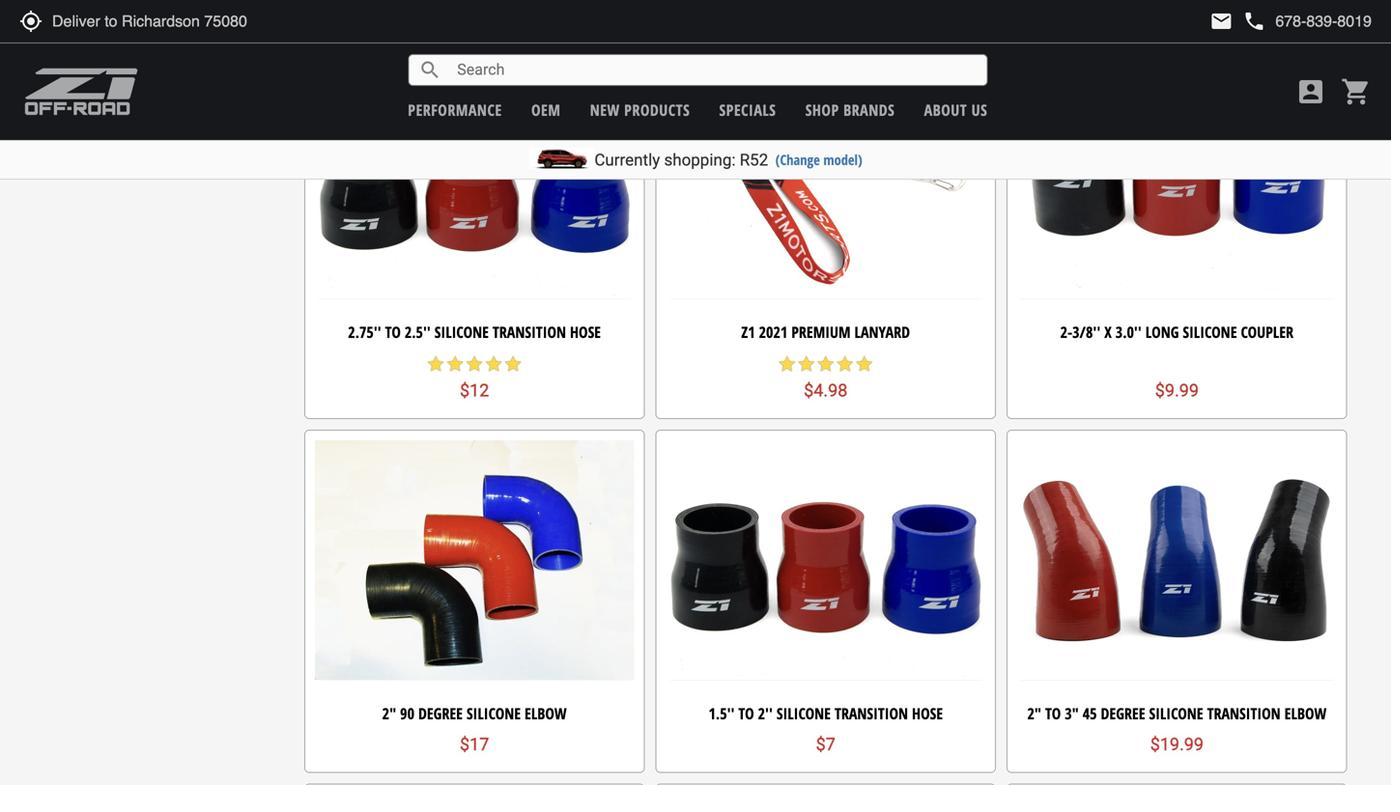 Task type: locate. For each thing, give the bounding box(es) containing it.
2-3/8'' x 3.0'' long silicone coupler
[[1061, 322, 1294, 343]]

brands
[[844, 100, 895, 120]]

2" 90 degree silicone elbow
[[382, 704, 567, 724]]

0 horizontal spatial transition
[[493, 322, 566, 343]]

shopping:
[[664, 150, 736, 170]]

2" for 2" 90 degree silicone elbow
[[382, 704, 396, 724]]

star star star star star $4.98
[[778, 355, 874, 401]]

0 horizontal spatial to
[[385, 322, 401, 343]]

10 star from the left
[[855, 355, 874, 374]]

oem
[[532, 100, 561, 120]]

7 star from the left
[[797, 355, 816, 374]]

6 star from the left
[[778, 355, 797, 374]]

3 star from the left
[[465, 355, 484, 374]]

to left 2''
[[739, 704, 755, 724]]

star
[[426, 355, 446, 374], [446, 355, 465, 374], [465, 355, 484, 374], [484, 355, 504, 374], [504, 355, 523, 374], [778, 355, 797, 374], [797, 355, 816, 374], [816, 355, 836, 374], [836, 355, 855, 374], [855, 355, 874, 374]]

1 vertical spatial hose
[[912, 704, 943, 724]]

to left 3"
[[1046, 704, 1061, 724]]

silicone for 2.75'' to 2.5'' silicone transition hose
[[435, 322, 489, 343]]

specials link
[[720, 100, 777, 120]]

shopping_cart link
[[1337, 76, 1372, 107]]

1 horizontal spatial hose
[[912, 704, 943, 724]]

silicone for 2" 90 degree silicone elbow
[[467, 704, 521, 724]]

2" left 3"
[[1028, 704, 1042, 724]]

1 horizontal spatial elbow
[[1285, 704, 1327, 724]]

mail link
[[1210, 10, 1234, 33]]

mail phone
[[1210, 10, 1267, 33]]

0 horizontal spatial elbow
[[525, 704, 567, 724]]

hose
[[570, 322, 601, 343], [912, 704, 943, 724]]

0 vertical spatial hose
[[570, 322, 601, 343]]

1 star from the left
[[426, 355, 446, 374]]

1 2" from the left
[[382, 704, 396, 724]]

model)
[[824, 150, 863, 169]]

shop brands
[[806, 100, 895, 120]]

0 horizontal spatial hose
[[570, 322, 601, 343]]

star star star star star $12
[[426, 355, 523, 401]]

0 horizontal spatial 2"
[[382, 704, 396, 724]]

2 horizontal spatial to
[[1046, 704, 1061, 724]]

transition for 2.75'' to 2.5'' silicone transition hose
[[493, 322, 566, 343]]

phone link
[[1243, 10, 1372, 33]]

shopping_cart
[[1342, 76, 1372, 107]]

1 horizontal spatial to
[[739, 704, 755, 724]]

2" to 3" 45 degree silicone transition elbow
[[1028, 704, 1327, 724]]

hose for 1.5'' to 2'' silicone transition hose
[[912, 704, 943, 724]]

search
[[419, 58, 442, 82]]

about us
[[925, 100, 988, 120]]

to left the 2.5''
[[385, 322, 401, 343]]

2 2" from the left
[[1028, 704, 1042, 724]]

1.5''
[[709, 704, 735, 724]]

(change model) link
[[776, 150, 863, 169]]

silicone up $17
[[467, 704, 521, 724]]

silicone up $7 at the right of page
[[777, 704, 831, 724]]

premium
[[792, 322, 851, 343]]

2"
[[382, 704, 396, 724], [1028, 704, 1042, 724]]

account_box
[[1296, 76, 1327, 107]]

elbow
[[525, 704, 567, 724], [1285, 704, 1327, 724]]

to
[[385, 322, 401, 343], [739, 704, 755, 724], [1046, 704, 1061, 724]]

long
[[1146, 322, 1180, 343]]

transition for 1.5'' to 2'' silicone transition hose
[[835, 704, 909, 724]]

1.5'' to 2'' silicone transition hose
[[709, 704, 943, 724]]

2" left 90
[[382, 704, 396, 724]]

my_location
[[19, 10, 43, 33]]

new products link
[[590, 100, 690, 120]]

2.75''
[[348, 322, 381, 343]]

2.5''
[[405, 322, 431, 343]]

silicone
[[435, 322, 489, 343], [1183, 322, 1238, 343], [467, 704, 521, 724], [777, 704, 831, 724], [1150, 704, 1204, 724]]

silicone right the 2.5''
[[435, 322, 489, 343]]

1 horizontal spatial 2"
[[1028, 704, 1042, 724]]

$12
[[460, 381, 489, 401]]

lanyard
[[855, 322, 911, 343]]

2" for 2" to 3" 45 degree silicone transition elbow
[[1028, 704, 1042, 724]]

1 horizontal spatial transition
[[835, 704, 909, 724]]

mail
[[1210, 10, 1234, 33]]

transition
[[493, 322, 566, 343], [835, 704, 909, 724], [1208, 704, 1281, 724]]



Task type: vqa. For each thing, say whether or not it's contained in the screenshot.
Frequently
no



Task type: describe. For each thing, give the bounding box(es) containing it.
new
[[590, 100, 620, 120]]

$4.98
[[804, 381, 848, 401]]

silicone for 1.5'' to 2'' silicone transition hose
[[777, 704, 831, 724]]

degree
[[1101, 704, 1146, 724]]

hose for 2.75'' to 2.5'' silicone transition hose
[[570, 322, 601, 343]]

3.0''
[[1116, 322, 1142, 343]]

about us link
[[925, 100, 988, 120]]

coupler
[[1241, 322, 1294, 343]]

$7
[[816, 735, 836, 755]]

r52
[[740, 150, 769, 170]]

3/8''
[[1073, 322, 1101, 343]]

specials
[[720, 100, 777, 120]]

account_box link
[[1291, 76, 1332, 107]]

to for 2.75''
[[385, 322, 401, 343]]

shop brands link
[[806, 100, 895, 120]]

phone
[[1243, 10, 1267, 33]]

to for 1.5''
[[739, 704, 755, 724]]

3"
[[1065, 704, 1079, 724]]

performance
[[408, 100, 502, 120]]

shop
[[806, 100, 840, 120]]

z1 2021 premium lanyard
[[742, 322, 911, 343]]

degree
[[418, 704, 463, 724]]

Search search field
[[442, 55, 987, 85]]

to for 2"
[[1046, 704, 1061, 724]]

currently shopping: r52 (change model)
[[595, 150, 863, 170]]

2 horizontal spatial transition
[[1208, 704, 1281, 724]]

2-
[[1061, 322, 1073, 343]]

1 elbow from the left
[[525, 704, 567, 724]]

2.75'' to 2.5'' silicone transition hose
[[348, 322, 601, 343]]

45
[[1083, 704, 1098, 724]]

$10
[[1194, 2, 1214, 18]]

silicone up $19.99
[[1150, 704, 1204, 724]]

oem link
[[532, 100, 561, 120]]

x
[[1105, 322, 1112, 343]]

about
[[925, 100, 968, 120]]

4 star from the left
[[484, 355, 504, 374]]

new products
[[590, 100, 690, 120]]

2 elbow from the left
[[1285, 704, 1327, 724]]

silicone right long
[[1183, 322, 1238, 343]]

5 star from the left
[[504, 355, 523, 374]]

9 star from the left
[[836, 355, 855, 374]]

$9.99
[[1156, 381, 1199, 401]]

2 star from the left
[[446, 355, 465, 374]]

8 star from the left
[[816, 355, 836, 374]]

2021
[[759, 322, 788, 343]]

products
[[625, 100, 690, 120]]

z1
[[742, 322, 756, 343]]

2''
[[758, 704, 773, 724]]

currently
[[595, 150, 660, 170]]

$17
[[460, 735, 489, 755]]

z1 motorsports logo image
[[24, 68, 139, 116]]

$19.99
[[1151, 735, 1204, 755]]

90
[[400, 704, 415, 724]]

performance link
[[408, 100, 502, 120]]

us
[[972, 100, 988, 120]]

(change
[[776, 150, 820, 169]]



